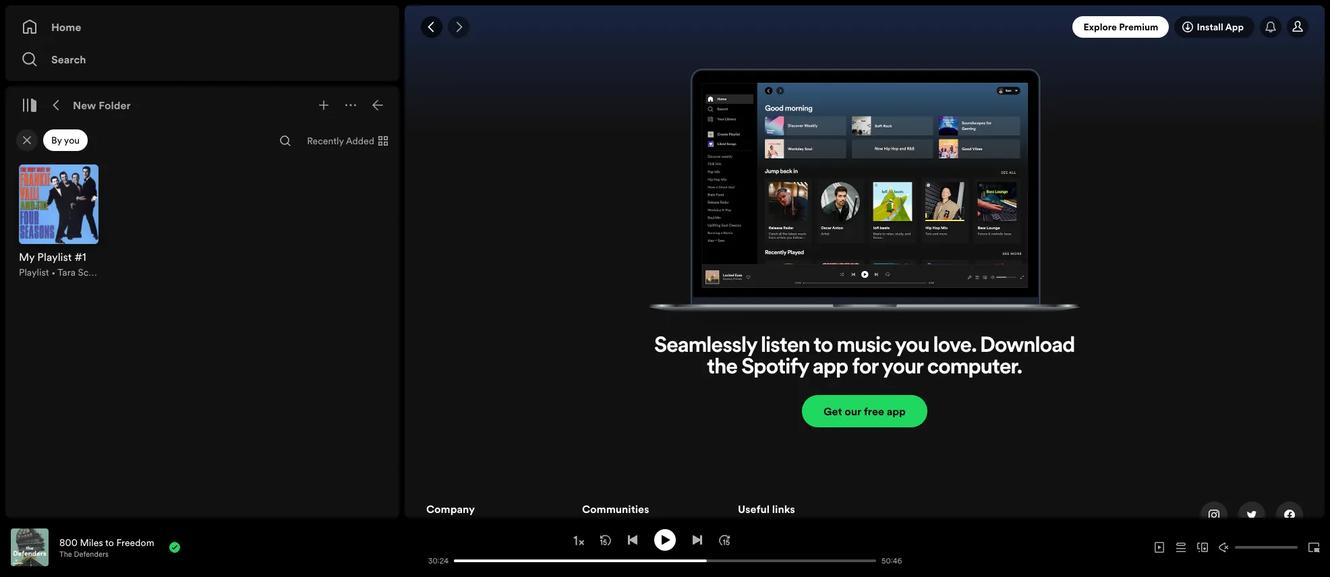 Task type: vqa. For each thing, say whether or not it's contained in the screenshot.
to
yes



Task type: describe. For each thing, give the bounding box(es) containing it.
useful
[[738, 502, 770, 517]]

for
[[852, 357, 878, 379]]

you inside seamlessly listen to music you love. download the spotify app for your computer.
[[895, 336, 930, 357]]

listen
[[761, 336, 810, 357]]

player controls element
[[285, 529, 908, 566]]

computer.
[[927, 357, 1022, 379]]

company
[[426, 502, 475, 517]]

defenders
[[74, 549, 109, 559]]

our
[[845, 404, 861, 419]]

go forward image
[[453, 22, 464, 32]]

twitter image
[[1246, 510, 1257, 521]]

premium
[[1119, 20, 1158, 34]]

recently added
[[307, 134, 374, 148]]

to for miles
[[105, 536, 114, 549]]

playlist •
[[19, 266, 58, 279]]

home link
[[22, 13, 383, 40]]

search link
[[22, 46, 383, 73]]

800
[[59, 536, 78, 549]]

explore premium
[[1083, 20, 1158, 34]]

by
[[51, 134, 62, 147]]

go back image
[[426, 22, 437, 32]]

home
[[51, 20, 81, 34]]

install app
[[1197, 20, 1244, 34]]

top bar and user menu element
[[405, 5, 1325, 49]]

added
[[346, 134, 374, 148]]

explore
[[1083, 20, 1117, 34]]

play image
[[660, 534, 670, 545]]

get our free app link
[[802, 395, 927, 428]]

new
[[73, 98, 96, 113]]

install
[[1197, 20, 1223, 34]]

your
[[882, 357, 923, 379]]

love.
[[933, 336, 976, 357]]

app
[[1225, 20, 1244, 34]]

seamlessly listen to music you love. download the spotify app for your computer.
[[654, 336, 1075, 379]]

by you
[[51, 134, 80, 147]]

app inside seamlessly listen to music you love. download the spotify app for your computer.
[[813, 357, 848, 379]]

get our free app
[[824, 404, 906, 419]]

By you checkbox
[[43, 129, 88, 151]]

none search field inside main "element"
[[275, 130, 296, 152]]

seamlessly
[[654, 336, 757, 357]]

clear filters image
[[22, 135, 32, 146]]

get
[[824, 404, 842, 419]]

800 miles to freedom the defenders
[[59, 536, 154, 559]]

recently
[[307, 134, 344, 148]]

previous image
[[627, 534, 638, 545]]



Task type: locate. For each thing, give the bounding box(es) containing it.
the
[[707, 357, 738, 379]]

main element
[[5, 5, 399, 518]]

app
[[813, 357, 848, 379], [887, 404, 906, 419]]

app left for
[[813, 357, 848, 379]]

playlist
[[19, 266, 49, 279]]

free
[[864, 404, 884, 419]]

0 vertical spatial to
[[814, 336, 833, 357]]

1 horizontal spatial app
[[887, 404, 906, 419]]

to for listen
[[814, 336, 833, 357]]

spotify desktop app image
[[649, 69, 1080, 336]]

1 horizontal spatial you
[[895, 336, 930, 357]]

skip back 15 seconds image
[[600, 534, 611, 545]]

to
[[814, 336, 833, 357], [105, 536, 114, 549]]

0 horizontal spatial to
[[105, 536, 114, 549]]

None search field
[[275, 130, 296, 152]]

search in your library image
[[280, 136, 291, 146]]

1 horizontal spatial to
[[814, 336, 833, 357]]

freedom
[[116, 536, 154, 549]]

1 vertical spatial app
[[887, 404, 906, 419]]

new folder
[[73, 98, 131, 113]]

now playing: 800 miles to freedom by the defenders footer
[[11, 529, 401, 567]]

connect to a device image
[[1197, 542, 1208, 553]]

folder
[[99, 98, 131, 113]]

new folder button
[[70, 94, 133, 116]]

•
[[51, 266, 55, 279]]

miles
[[80, 536, 103, 549]]

useful links
[[738, 502, 795, 517]]

music
[[837, 336, 892, 357]]

what's new image
[[1265, 22, 1276, 32]]

spotify
[[742, 357, 809, 379]]

volume off image
[[1219, 542, 1230, 553]]

0 horizontal spatial you
[[64, 134, 80, 147]]

you left love.
[[895, 336, 930, 357]]

you
[[64, 134, 80, 147], [895, 336, 930, 357]]

Recently Added, Grid view field
[[296, 130, 397, 152]]

you inside by you checkbox
[[64, 134, 80, 147]]

communities
[[582, 502, 649, 517]]

1 vertical spatial to
[[105, 536, 114, 549]]

50:46
[[881, 556, 902, 566]]

group containing playlist
[[11, 156, 107, 287]]

change speed image
[[572, 534, 585, 548]]

the defenders link
[[59, 549, 109, 559]]

800 miles to freedom link
[[59, 536, 154, 549]]

1 vertical spatial you
[[895, 336, 930, 357]]

to inside seamlessly listen to music you love. download the spotify app for your computer.
[[814, 336, 833, 357]]

app right "free" at right
[[887, 404, 906, 419]]

next image
[[692, 534, 703, 545]]

the
[[59, 549, 72, 559]]

explore premium button
[[1073, 16, 1169, 38]]

skip forward 15 seconds image
[[719, 534, 730, 545]]

you right the by
[[64, 134, 80, 147]]

30:24
[[428, 556, 449, 566]]

search
[[51, 52, 86, 67]]

to inside 800 miles to freedom the defenders
[[105, 536, 114, 549]]

group
[[11, 156, 107, 287]]

to right listen
[[814, 336, 833, 357]]

0 vertical spatial app
[[813, 357, 848, 379]]

0 horizontal spatial app
[[813, 357, 848, 379]]

instagram image
[[1209, 510, 1219, 521]]

install app link
[[1174, 16, 1254, 38]]

download
[[980, 336, 1075, 357]]

facebook image
[[1284, 510, 1295, 521]]

to right miles
[[105, 536, 114, 549]]

group inside main "element"
[[11, 156, 107, 287]]

links
[[772, 502, 795, 517]]

now playing view image
[[32, 535, 42, 546]]

0 vertical spatial you
[[64, 134, 80, 147]]



